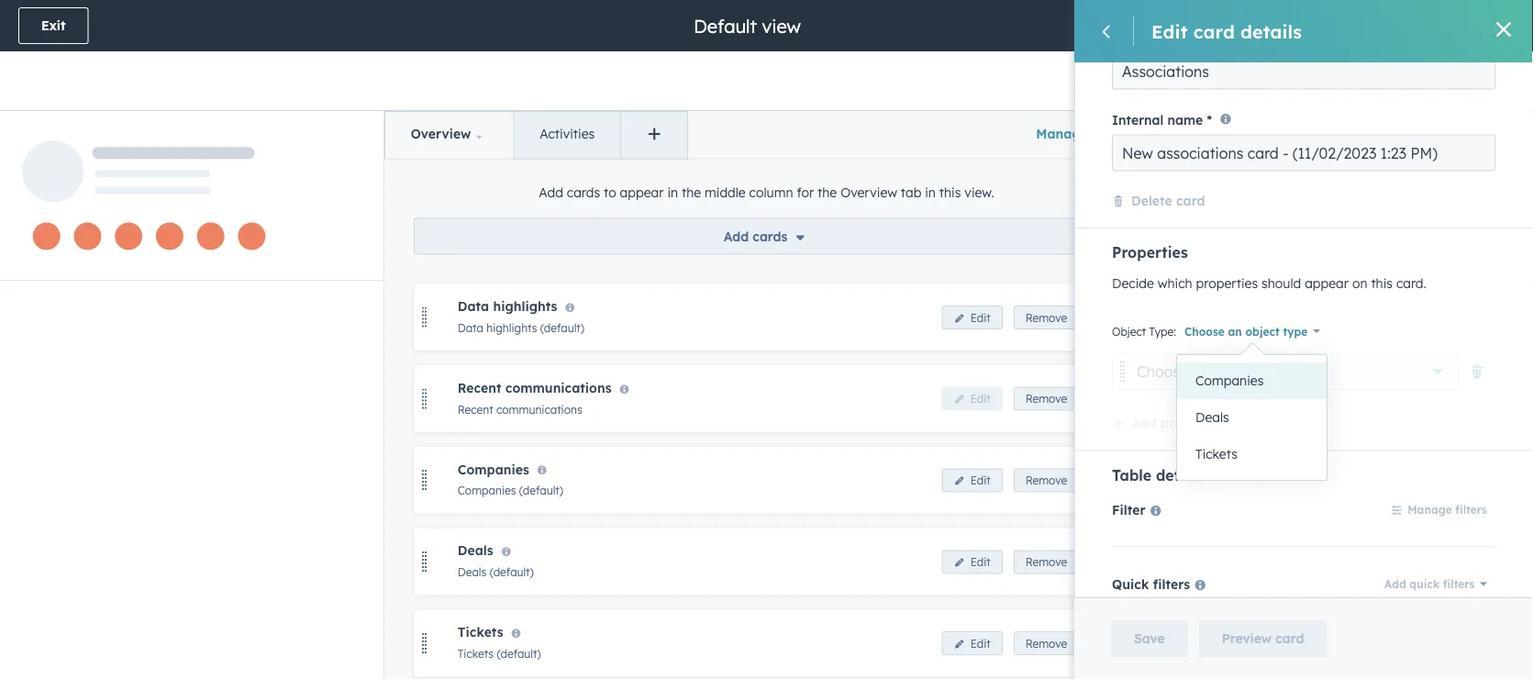 Task type: vqa. For each thing, say whether or not it's contained in the screenshot.
the Sales link at the left top of the page
no



Task type: locate. For each thing, give the bounding box(es) containing it.
in
[[668, 184, 678, 200], [925, 184, 936, 200]]

1 recent from the top
[[458, 380, 502, 396]]

0 vertical spatial details
[[1241, 20, 1302, 43]]

add left the quick on the bottom right
[[1385, 578, 1407, 592]]

card for edit
[[1194, 20, 1235, 43]]

save and exit
[[1406, 17, 1492, 34]]

1 vertical spatial details
[[1156, 466, 1206, 485]]

5 remove from the top
[[1026, 637, 1068, 650]]

0 vertical spatial highlights
[[493, 298, 557, 314]]

appear left on
[[1305, 276, 1349, 292]]

0 vertical spatial cards
[[567, 184, 600, 200]]

type
[[1283, 325, 1308, 339]]

1 horizontal spatial details
[[1241, 20, 1302, 43]]

1 remove from the top
[[1026, 311, 1068, 324]]

2 recent communications from the top
[[458, 402, 583, 416]]

data down the data highlights
[[458, 321, 484, 335]]

3 remove button from the top
[[1014, 469, 1080, 492]]

exit
[[1469, 17, 1492, 34]]

1 vertical spatial deals
[[458, 543, 493, 559]]

recent communications
[[458, 380, 612, 396], [458, 402, 583, 416]]

this right on
[[1372, 276, 1393, 292]]

for
[[797, 184, 814, 200]]

data for data highlights
[[458, 298, 489, 314]]

delete card
[[1132, 193, 1206, 209]]

filters right the quick on the bottom right
[[1444, 578, 1475, 592]]

1 horizontal spatial save button
[[1295, 7, 1372, 44]]

add down middle
[[724, 228, 749, 244]]

tickets down "deals" button
[[1196, 446, 1238, 462]]

3 edit button from the top
[[942, 469, 1003, 492]]

add cards to appear in the middle column for the overview tab in this view.
[[539, 184, 995, 200]]

overview inside button
[[411, 126, 471, 142]]

the right for
[[818, 184, 837, 200]]

4 remove button from the top
[[1014, 550, 1080, 574]]

0 horizontal spatial overview
[[411, 126, 471, 142]]

1 horizontal spatial overview
[[841, 184, 898, 200]]

0 horizontal spatial add
[[539, 184, 563, 200]]

edit
[[1152, 20, 1188, 43], [971, 311, 991, 324], [971, 392, 991, 406], [971, 474, 991, 487], [971, 555, 991, 569], [971, 637, 991, 650]]

1 horizontal spatial appear
[[1305, 276, 1349, 292]]

companies up "deals" button
[[1196, 373, 1264, 389]]

0 vertical spatial manage
[[1036, 126, 1088, 142]]

5 remove button from the top
[[1014, 632, 1080, 655]]

1 horizontal spatial the
[[818, 184, 837, 200]]

recent down data highlights (default)
[[458, 380, 502, 396]]

1 vertical spatial recent
[[458, 402, 493, 416]]

card inside button
[[1177, 193, 1206, 209]]

Name editor field
[[692, 13, 807, 38]]

deals button
[[1178, 399, 1327, 436]]

5 edit button from the top
[[942, 632, 1003, 655]]

deals up tickets (default)
[[458, 565, 487, 579]]

data up data highlights (default)
[[458, 298, 489, 314]]

recent
[[458, 380, 502, 396], [458, 402, 493, 416]]

remove button for deals
[[1014, 550, 1080, 574]]

0 vertical spatial companies
[[1196, 373, 1264, 389]]

2 data from the top
[[458, 321, 484, 335]]

preview
[[1222, 631, 1272, 647]]

1 data from the top
[[458, 298, 489, 314]]

this left view.
[[940, 184, 961, 200]]

manage for manage filters
[[1408, 504, 1453, 517]]

0 horizontal spatial manage
[[1036, 126, 1088, 142]]

manage inside button
[[1408, 504, 1453, 517]]

tab
[[901, 184, 922, 200]]

remove for data highlights
[[1026, 311, 1068, 324]]

manage up add quick filters
[[1408, 504, 1453, 517]]

1 vertical spatial add
[[724, 228, 749, 244]]

3 remove from the top
[[1026, 474, 1068, 487]]

deals
[[1196, 409, 1230, 425], [458, 543, 493, 559], [458, 565, 487, 579]]

list box
[[1178, 355, 1327, 480]]

cards for add cards
[[753, 228, 788, 244]]

highlights up data highlights (default)
[[493, 298, 557, 314]]

activities
[[540, 126, 595, 142]]

manage for manage tabs
[[1036, 126, 1088, 142]]

highlights
[[493, 298, 557, 314], [487, 321, 537, 335]]

remove
[[1026, 311, 1068, 324], [1026, 392, 1068, 406], [1026, 474, 1068, 487], [1026, 555, 1068, 569], [1026, 637, 1068, 650]]

filter
[[1112, 502, 1146, 519]]

0 vertical spatial data
[[458, 298, 489, 314]]

2 vertical spatial add
[[1385, 578, 1407, 592]]

edit for data highlights
[[971, 311, 991, 324]]

tickets up tickets (default)
[[458, 624, 503, 640]]

go to previous screen image
[[1100, 24, 1116, 40]]

remove button
[[1014, 306, 1080, 329], [1014, 387, 1080, 411], [1014, 469, 1080, 492], [1014, 550, 1080, 574], [1014, 632, 1080, 655]]

card
[[1194, 20, 1235, 43], [1177, 193, 1206, 209], [1276, 631, 1305, 647]]

table details
[[1112, 466, 1206, 485]]

save button for save
[[1295, 7, 1372, 44]]

cards down column
[[753, 228, 788, 244]]

save inside button
[[1406, 17, 1437, 34]]

manage
[[1036, 126, 1088, 142], [1408, 504, 1453, 517]]

an
[[1229, 325, 1243, 339]]

0 horizontal spatial in
[[668, 184, 678, 200]]

0 vertical spatial recent communications
[[458, 380, 612, 396]]

1 vertical spatial data
[[458, 321, 484, 335]]

1 horizontal spatial add
[[724, 228, 749, 244]]

1 vertical spatial card
[[1177, 193, 1206, 209]]

0 vertical spatial tickets
[[1196, 446, 1238, 462]]

filters for quick filters
[[1153, 577, 1191, 593]]

object
[[1246, 325, 1280, 339]]

1 horizontal spatial manage
[[1408, 504, 1453, 517]]

companies up companies (default)
[[458, 461, 529, 477]]

1 remove button from the top
[[1014, 306, 1080, 329]]

1 vertical spatial manage
[[1408, 504, 1453, 517]]

cards left to
[[567, 184, 600, 200]]

1 vertical spatial highlights
[[487, 321, 537, 335]]

the
[[682, 184, 701, 200], [818, 184, 837, 200]]

2 remove button from the top
[[1014, 387, 1080, 411]]

1 horizontal spatial in
[[925, 184, 936, 200]]

appear
[[620, 184, 664, 200], [1305, 276, 1349, 292]]

add cards button
[[414, 218, 1120, 255]]

the left middle
[[682, 184, 701, 200]]

remove button for tickets
[[1014, 632, 1080, 655]]

1 vertical spatial save button
[[1111, 620, 1188, 657]]

companies (default)
[[458, 484, 564, 498]]

tickets down 'deals (default)'
[[458, 647, 494, 661]]

companies
[[1196, 373, 1264, 389], [458, 461, 529, 477], [458, 484, 516, 498]]

0 vertical spatial save button
[[1295, 7, 1372, 44]]

0 horizontal spatial save
[[1134, 631, 1165, 647]]

0 vertical spatial overview
[[411, 126, 471, 142]]

0 vertical spatial recent
[[458, 380, 502, 396]]

save for preview card
[[1134, 631, 1165, 647]]

filters up add quick filters popup button
[[1456, 504, 1488, 517]]

edit button for data highlights
[[942, 306, 1003, 329]]

navigation
[[384, 111, 689, 159]]

manage inside popup button
[[1036, 126, 1088, 142]]

save button
[[1295, 7, 1372, 44], [1111, 620, 1188, 657]]

add down activities button
[[539, 184, 563, 200]]

edit button
[[942, 306, 1003, 329], [942, 387, 1003, 411], [942, 469, 1003, 492], [942, 550, 1003, 574], [942, 632, 1003, 655]]

to
[[604, 184, 616, 200]]

filters inside manage filters button
[[1456, 504, 1488, 517]]

edit button for companies
[[942, 469, 1003, 492]]

object
[[1112, 325, 1147, 339]]

0 horizontal spatial appear
[[620, 184, 664, 200]]

2 horizontal spatial add
[[1385, 578, 1407, 592]]

and
[[1441, 17, 1465, 34]]

add quick filters
[[1385, 578, 1475, 592]]

cards inside popup button
[[753, 228, 788, 244]]

remove button for recent communications
[[1014, 387, 1080, 411]]

activities button
[[513, 112, 621, 158]]

1 vertical spatial companies
[[458, 461, 529, 477]]

internal
[[1112, 112, 1164, 128]]

0 vertical spatial card
[[1194, 20, 1235, 43]]

0 horizontal spatial cards
[[567, 184, 600, 200]]

overview
[[411, 126, 471, 142], [841, 184, 898, 200]]

object type :
[[1112, 325, 1177, 339]]

2 edit button from the top
[[942, 387, 1003, 411]]

internal name
[[1112, 112, 1204, 128]]

highlights for data highlights
[[493, 298, 557, 314]]

0 vertical spatial communications
[[506, 380, 612, 396]]

1 in from the left
[[668, 184, 678, 200]]

data highlights (default)
[[458, 321, 585, 335]]

edit button for deals
[[942, 550, 1003, 574]]

this
[[940, 184, 961, 200], [1372, 276, 1393, 292]]

in left middle
[[668, 184, 678, 200]]

add
[[539, 184, 563, 200], [724, 228, 749, 244], [1385, 578, 1407, 592]]

2 vertical spatial card
[[1276, 631, 1305, 647]]

deals down companies button
[[1196, 409, 1230, 425]]

in right 'tab'
[[925, 184, 936, 200]]

0 horizontal spatial this
[[940, 184, 961, 200]]

data
[[458, 298, 489, 314], [458, 321, 484, 335]]

(default) for tickets
[[497, 647, 541, 661]]

cards
[[567, 184, 600, 200], [753, 228, 788, 244]]

2 remove from the top
[[1026, 392, 1068, 406]]

highlights down the data highlights
[[487, 321, 537, 335]]

communications
[[506, 380, 612, 396], [496, 402, 583, 416]]

filters right quick
[[1153, 577, 1191, 593]]

choose an object type
[[1185, 325, 1308, 339]]

2 recent from the top
[[458, 402, 493, 416]]

4 remove from the top
[[1026, 555, 1068, 569]]

1 horizontal spatial save
[[1318, 17, 1349, 34]]

card for delete
[[1177, 193, 1206, 209]]

navigation containing overview
[[384, 111, 689, 159]]

tickets
[[1196, 446, 1238, 462], [458, 624, 503, 640], [458, 647, 494, 661]]

1 edit button from the top
[[942, 306, 1003, 329]]

0 vertical spatial add
[[539, 184, 563, 200]]

appear right to
[[620, 184, 664, 200]]

cards for add cards to appear in the middle column for the overview tab in this view.
[[567, 184, 600, 200]]

properties
[[1112, 244, 1188, 262]]

tabs
[[1092, 126, 1120, 142]]

None text field
[[1112, 53, 1496, 90]]

tickets button
[[1178, 436, 1327, 473]]

companies up 'deals (default)'
[[458, 484, 516, 498]]

add cards
[[724, 228, 788, 244]]

recent up companies (default)
[[458, 402, 493, 416]]

filters
[[1456, 504, 1488, 517], [1153, 577, 1191, 593], [1444, 578, 1475, 592]]

add quick filters button
[[1385, 578, 1475, 592]]

:
[[1174, 325, 1177, 339]]

1 horizontal spatial cards
[[753, 228, 788, 244]]

companies inside button
[[1196, 373, 1264, 389]]

4 edit button from the top
[[942, 550, 1003, 574]]

details
[[1241, 20, 1302, 43], [1156, 466, 1206, 485]]

card inside button
[[1276, 631, 1305, 647]]

1 vertical spatial recent communications
[[458, 402, 583, 416]]

2 horizontal spatial save
[[1406, 17, 1437, 34]]

save
[[1318, 17, 1349, 34], [1406, 17, 1437, 34], [1134, 631, 1165, 647]]

manage left tabs
[[1036, 126, 1088, 142]]

edit for tickets
[[971, 637, 991, 650]]

table
[[1112, 466, 1152, 485]]

0 horizontal spatial save button
[[1111, 620, 1188, 657]]

exit
[[41, 17, 66, 34]]

0 horizontal spatial the
[[682, 184, 701, 200]]

remove button for companies
[[1014, 469, 1080, 492]]

1 vertical spatial cards
[[753, 228, 788, 244]]

1 horizontal spatial this
[[1372, 276, 1393, 292]]

deals up 'deals (default)'
[[458, 543, 493, 559]]

(default)
[[540, 321, 585, 335], [519, 484, 564, 498], [490, 565, 534, 579], [497, 647, 541, 661]]

middle
[[705, 184, 746, 200]]

remove for recent communications
[[1026, 392, 1068, 406]]

should
[[1262, 276, 1302, 292]]

0 vertical spatial deals
[[1196, 409, 1230, 425]]



Task type: describe. For each thing, give the bounding box(es) containing it.
tickets inside button
[[1196, 446, 1238, 462]]

add for add quick filters
[[1385, 578, 1407, 592]]

1 vertical spatial overview
[[841, 184, 898, 200]]

manage filters
[[1408, 504, 1488, 517]]

card for preview
[[1276, 631, 1305, 647]]

1 vertical spatial tickets
[[458, 624, 503, 640]]

delete card button
[[1112, 192, 1206, 214]]

choose an object type button
[[1177, 317, 1329, 347]]

edit card details
[[1152, 20, 1302, 43]]

card.
[[1397, 276, 1427, 292]]

companies button
[[1178, 363, 1327, 399]]

overview button
[[385, 112, 513, 158]]

2 vertical spatial tickets
[[458, 647, 494, 661]]

close image
[[1497, 22, 1512, 37]]

manage filters button
[[1383, 496, 1496, 525]]

1 vertical spatial appear
[[1305, 276, 1349, 292]]

2 in from the left
[[925, 184, 936, 200]]

data for data highlights (default)
[[458, 321, 484, 335]]

save button for preview
[[1111, 620, 1188, 657]]

add for add cards
[[724, 228, 749, 244]]

choose
[[1185, 325, 1225, 339]]

quick
[[1410, 578, 1440, 592]]

1 vertical spatial communications
[[496, 402, 583, 416]]

edit for deals
[[971, 555, 991, 569]]

filters for manage filters
[[1456, 504, 1488, 517]]

highlights for data highlights (default)
[[487, 321, 537, 335]]

tickets (default)
[[458, 647, 541, 661]]

save and exit button
[[1383, 7, 1515, 44]]

view.
[[965, 184, 995, 200]]

column
[[749, 184, 793, 200]]

exit button
[[18, 7, 88, 44]]

add quick filters button
[[1377, 570, 1496, 600]]

manage tabs button
[[1021, 111, 1149, 157]]

filters inside add quick filters popup button
[[1444, 578, 1475, 592]]

1 the from the left
[[682, 184, 701, 200]]

edit button for recent communications
[[942, 387, 1003, 411]]

which
[[1158, 276, 1193, 292]]

1 recent communications from the top
[[458, 380, 612, 396]]

add for add cards to appear in the middle column for the overview tab in this view.
[[539, 184, 563, 200]]

on
[[1353, 276, 1368, 292]]

edit for companies
[[971, 474, 991, 487]]

preview card
[[1222, 631, 1305, 647]]

name
[[1168, 112, 1204, 128]]

2 the from the left
[[818, 184, 837, 200]]

edit for recent communications
[[971, 392, 991, 406]]

decide which properties should appear on this card.
[[1112, 276, 1427, 292]]

delete
[[1132, 193, 1173, 209]]

remove for tickets
[[1026, 637, 1068, 650]]

0 vertical spatial this
[[940, 184, 961, 200]]

remove for companies
[[1026, 474, 1068, 487]]

preview card button
[[1199, 620, 1327, 657]]

(default) for companies
[[519, 484, 564, 498]]

quick filters
[[1112, 577, 1191, 593]]

list box containing companies
[[1178, 355, 1327, 480]]

properties
[[1196, 276, 1258, 292]]

2 vertical spatial companies
[[458, 484, 516, 498]]

Internal name text field
[[1112, 135, 1496, 172]]

1 vertical spatial this
[[1372, 276, 1393, 292]]

deals inside button
[[1196, 409, 1230, 425]]

remove button for data highlights
[[1014, 306, 1080, 329]]

manage tabs
[[1036, 126, 1120, 142]]

remove for deals
[[1026, 555, 1068, 569]]

page section element
[[0, 0, 1534, 110]]

data highlights
[[458, 298, 557, 314]]

2 vertical spatial deals
[[458, 565, 487, 579]]

0 vertical spatial appear
[[620, 184, 664, 200]]

save for save and exit
[[1318, 17, 1349, 34]]

edit button for tickets
[[942, 632, 1003, 655]]

0 horizontal spatial details
[[1156, 466, 1206, 485]]

quick
[[1112, 577, 1149, 593]]

type
[[1150, 325, 1174, 339]]

(default) for deals
[[490, 565, 534, 579]]

deals (default)
[[458, 565, 534, 579]]

decide
[[1112, 276, 1154, 292]]



